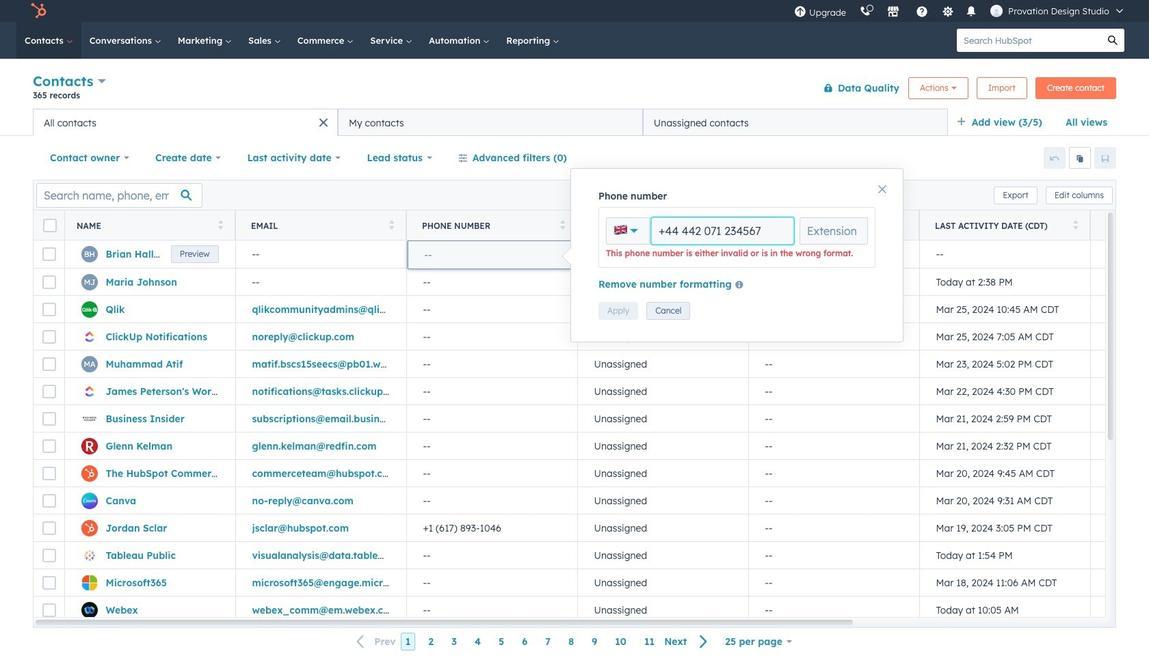 Task type: describe. For each thing, give the bounding box(es) containing it.
pagination navigation
[[348, 634, 717, 652]]

1 press to sort. element from the left
[[218, 220, 223, 232]]

james peterson image
[[991, 5, 1003, 17]]

3 press to sort. element from the left
[[560, 220, 565, 232]]

2 press to sort. image from the left
[[560, 220, 565, 230]]

2 press to sort. element from the left
[[389, 220, 394, 232]]

1 press to sort. image from the left
[[218, 220, 223, 230]]



Task type: locate. For each thing, give the bounding box(es) containing it.
-- text field
[[425, 248, 559, 263]]

3 press to sort. image from the left
[[731, 220, 736, 230]]

menu
[[788, 0, 1133, 22]]

press to sort. image
[[218, 220, 223, 230], [560, 220, 565, 230], [731, 220, 736, 230], [1073, 220, 1078, 230]]

close image
[[879, 185, 887, 194]]

Search HubSpot search field
[[957, 29, 1102, 52]]

4 press to sort. image from the left
[[1073, 220, 1078, 230]]

Search name, phone, email addresses, or company search field
[[36, 183, 203, 208]]

banner
[[33, 70, 1117, 109]]

Extension text field
[[800, 218, 868, 245]]

4 press to sort. element from the left
[[731, 220, 736, 232]]

marketplaces image
[[888, 6, 900, 18]]

press to sort. element
[[218, 220, 223, 232], [389, 220, 394, 232], [560, 220, 565, 232], [731, 220, 736, 232], [1073, 220, 1078, 232]]

5 press to sort. element from the left
[[1073, 220, 1078, 232]]

press to sort. image
[[389, 220, 394, 230]]

column header
[[749, 211, 920, 241]]

None telephone field
[[651, 218, 794, 245]]



Task type: vqa. For each thing, say whether or not it's contained in the screenshot.
-- Text Field
yes



